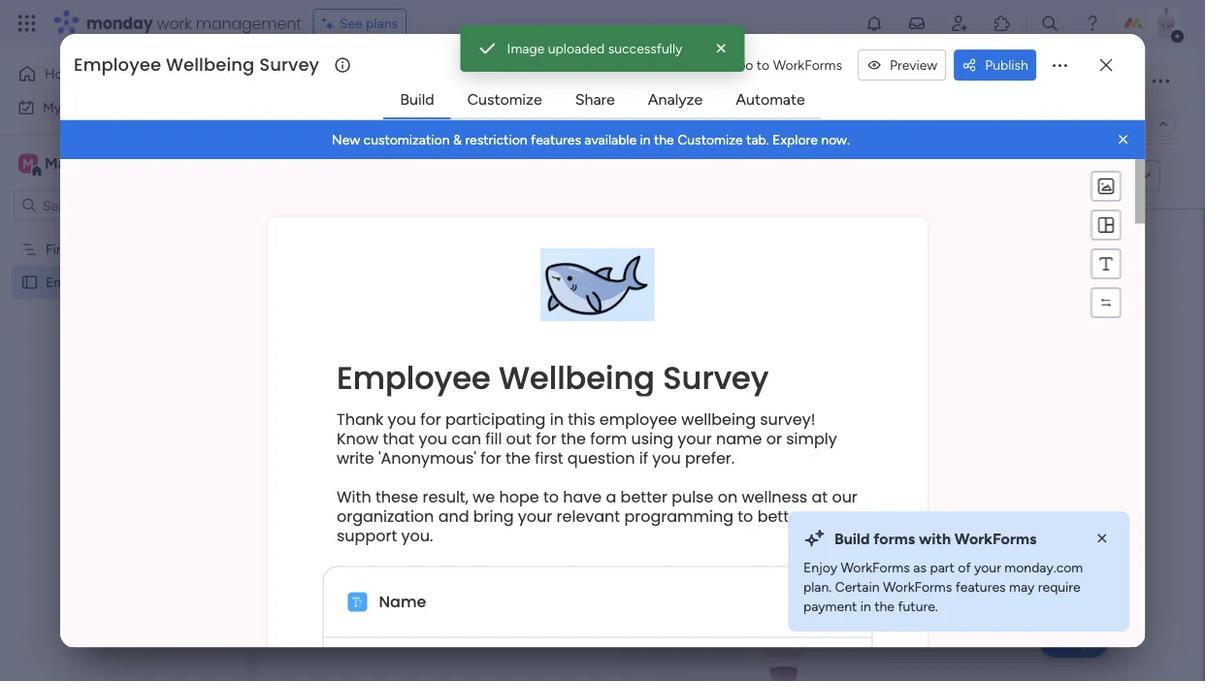 Task type: locate. For each thing, give the bounding box(es) containing it.
1 horizontal spatial employee wellbeing survey
[[337, 356, 769, 399]]

go to workforms
[[735, 57, 842, 73]]

your
[[798, 370, 849, 402], [974, 559, 1001, 576]]

my
[[43, 99, 61, 115]]

0 vertical spatial features
[[531, 132, 581, 148]]

2 vertical spatial build
[[835, 529, 870, 548]]

the inside banner 'banner'
[[654, 132, 674, 148]]

activity
[[949, 73, 997, 90]]

by
[[454, 167, 471, 185], [664, 370, 692, 402]]

customize link
[[452, 82, 558, 117]]

enjoy workforms as part of your monday.com plan. certain workforms features may require payment in the future.
[[804, 559, 1083, 615]]

list box containing first board
[[0, 229, 247, 561]]

build forms with workforms
[[835, 529, 1037, 548]]

1 vertical spatial being
[[139, 274, 173, 291]]

first board
[[46, 241, 111, 258]]

workforms
[[773, 57, 842, 73], [955, 529, 1037, 548], [841, 559, 910, 576], [883, 579, 952, 595]]

1 vertical spatial close image
[[1093, 529, 1112, 548]]

tab list containing build
[[384, 81, 822, 119]]

automate right autopilot image
[[1031, 116, 1091, 132]]

employee inside form form
[[337, 356, 491, 399]]

close image for enjoy workforms as part of your monday.com plan. certain workforms features may require payment in the future.
[[1093, 529, 1112, 548]]

uploaded
[[548, 40, 605, 57]]

Search in workspace field
[[41, 194, 162, 216]]

form for copy form link
[[1071, 168, 1100, 184]]

0 horizontal spatial in
[[640, 132, 651, 148]]

1 vertical spatial customize
[[678, 132, 743, 148]]

autopilot image
[[1006, 111, 1023, 136]]

Employee Wellbeing Survey field
[[69, 53, 332, 78]]

build left forms
[[835, 529, 870, 548]]

well- down the board
[[109, 274, 139, 291]]

0 vertical spatial wellbeing
[[166, 53, 255, 77]]

1 vertical spatial employee well-being survey
[[46, 274, 216, 291]]

let's
[[551, 370, 599, 402]]

main workspace
[[45, 154, 159, 173]]

share
[[575, 90, 615, 108]]

apps image
[[993, 14, 1012, 33]]

1 vertical spatial build
[[695, 445, 729, 463]]

banner banner
[[60, 120, 1145, 159]]

employee well-being survey up 'add view' icon
[[295, 65, 625, 98]]

close image inside image uploaded successfully alert
[[712, 39, 731, 58]]

wellbeing
[[166, 53, 255, 77], [499, 356, 655, 399]]

by down &
[[454, 167, 471, 185]]

form inside button
[[329, 168, 358, 184]]

Employee well-being survey field
[[290, 65, 630, 98]]

background color and image selector image
[[1097, 177, 1116, 196]]

0 vertical spatial build
[[400, 90, 434, 108]]

form logo image
[[541, 249, 655, 321]]

employee well-being survey down the board
[[46, 274, 216, 291]]

0 vertical spatial by
[[454, 167, 471, 185]]

management
[[196, 12, 302, 34]]

in down certain
[[861, 598, 871, 615]]

1
[[1123, 73, 1129, 90]]

ruby anderson image
[[1151, 8, 1182, 39]]

wellbeing inside form form
[[499, 356, 655, 399]]

1 horizontal spatial automate
[[1031, 116, 1091, 132]]

1 vertical spatial your
[[974, 559, 1001, 576]]

your right building
[[798, 370, 849, 402]]

employee wellbeing survey
[[74, 53, 319, 77], [337, 356, 769, 399]]

home button
[[12, 58, 209, 89]]

by right 'start'
[[664, 370, 692, 402]]

payment
[[804, 598, 857, 615]]

being down search in workspace field
[[139, 274, 173, 291]]

0 horizontal spatial the
[[654, 132, 674, 148]]

the down certain
[[875, 598, 895, 615]]

image
[[507, 40, 545, 57]]

1 vertical spatial the
[[875, 598, 895, 615]]

link
[[1104, 168, 1124, 184]]

see
[[339, 15, 363, 32]]

public board image
[[20, 273, 39, 292]]

inbox image
[[907, 14, 927, 33]]

1 vertical spatial in
[[861, 598, 871, 615]]

0 vertical spatial well-
[[416, 65, 475, 98]]

invite / 1
[[1077, 73, 1129, 90]]

being down image
[[475, 65, 542, 98]]

survey
[[547, 65, 625, 98], [176, 274, 216, 291]]

1 horizontal spatial in
[[861, 598, 871, 615]]

1 vertical spatial survey
[[663, 356, 769, 399]]

0 horizontal spatial by
[[454, 167, 471, 185]]

features up workforms logo
[[531, 132, 581, 148]]

close image
[[712, 39, 731, 58], [1093, 529, 1112, 548]]

wellbeing down form logo
[[499, 356, 655, 399]]

plan.
[[804, 579, 832, 595]]

analyze link
[[633, 82, 718, 117]]

list box
[[0, 229, 247, 561]]

form form
[[60, 159, 1145, 681]]

build inside alert
[[835, 529, 870, 548]]

1 vertical spatial survey
[[176, 274, 216, 291]]

build down let's start by building your form
[[695, 445, 729, 463]]

tab.
[[747, 132, 769, 148]]

form inside "button"
[[1071, 168, 1100, 184]]

being
[[475, 65, 542, 98], [139, 274, 173, 291]]

build
[[400, 90, 434, 108], [695, 445, 729, 463], [835, 529, 870, 548]]

0 vertical spatial employee well-being survey
[[295, 65, 625, 98]]

1 horizontal spatial build
[[695, 445, 729, 463]]

activity button
[[942, 66, 1034, 97]]

0 vertical spatial close image
[[712, 39, 731, 58]]

part
[[930, 559, 955, 576]]

0 horizontal spatial automate
[[736, 90, 805, 108]]

copy form link
[[1035, 168, 1124, 184]]

new customization & restriction features available in the customize tab. explore now.
[[332, 132, 850, 148]]

/ left 1
[[1115, 73, 1120, 90]]

0 vertical spatial automate
[[736, 90, 805, 108]]

monday
[[86, 12, 153, 34]]

customize up restriction
[[467, 90, 542, 108]]

1 vertical spatial automate
[[1031, 116, 1091, 132]]

customize left tab.
[[678, 132, 743, 148]]

1 vertical spatial by
[[664, 370, 692, 402]]

work
[[157, 12, 192, 34], [65, 99, 94, 115]]

0 horizontal spatial build
[[400, 90, 434, 108]]

1 vertical spatial /
[[1095, 116, 1100, 132]]

survey down management
[[259, 53, 319, 77]]

1 horizontal spatial survey
[[663, 356, 769, 399]]

integrate
[[828, 116, 884, 132]]

table button
[[294, 109, 371, 140]]

/ inside button
[[1115, 73, 1120, 90]]

/ left "4"
[[1095, 116, 1100, 132]]

1 horizontal spatial work
[[157, 12, 192, 34]]

0 vertical spatial /
[[1115, 73, 1120, 90]]

1 horizontal spatial wellbeing
[[499, 356, 655, 399]]

work inside button
[[65, 99, 94, 115]]

0 horizontal spatial work
[[65, 99, 94, 115]]

work for monday
[[157, 12, 192, 34]]

build up form
[[400, 90, 434, 108]]

1 horizontal spatial employee well-being survey
[[295, 65, 625, 98]]

well-
[[416, 65, 475, 98], [109, 274, 139, 291]]

0 vertical spatial being
[[475, 65, 542, 98]]

0 horizontal spatial wellbeing
[[166, 53, 255, 77]]

form button
[[371, 109, 431, 140]]

0 vertical spatial survey
[[259, 53, 319, 77]]

0 horizontal spatial survey
[[259, 53, 319, 77]]

0 vertical spatial employee wellbeing survey
[[74, 53, 319, 77]]

see plans button
[[313, 9, 407, 38]]

see plans
[[339, 15, 398, 32]]

form
[[1071, 168, 1100, 184], [329, 168, 358, 184], [855, 370, 910, 402], [733, 445, 766, 463]]

1 vertical spatial employee wellbeing survey
[[337, 356, 769, 399]]

customize
[[467, 90, 542, 108], [678, 132, 743, 148]]

1 horizontal spatial by
[[664, 370, 692, 402]]

image uploaded successfully alert
[[461, 25, 745, 72]]

workforms up certain
[[841, 559, 910, 576]]

add view image
[[443, 117, 451, 131]]

0 horizontal spatial employee wellbeing survey
[[74, 53, 319, 77]]

workforms right the to
[[773, 57, 842, 73]]

building
[[699, 370, 792, 402]]

1 vertical spatial well-
[[109, 274, 139, 291]]

features down of
[[956, 579, 1006, 595]]

build for build
[[400, 90, 434, 108]]

0 horizontal spatial features
[[531, 132, 581, 148]]

component__icon image
[[348, 593, 367, 612]]

0 vertical spatial the
[[654, 132, 674, 148]]

0 horizontal spatial your
[[798, 370, 849, 402]]

1 horizontal spatial /
[[1115, 73, 1120, 90]]

0 vertical spatial work
[[157, 12, 192, 34]]

survey inside form form
[[663, 356, 769, 399]]

features
[[531, 132, 581, 148], [956, 579, 1006, 595]]

survey up build form
[[663, 356, 769, 399]]

work up 'employee wellbeing survey' field
[[157, 12, 192, 34]]

features inside banner 'banner'
[[531, 132, 581, 148]]

option
[[0, 232, 247, 236]]

edit form
[[302, 168, 358, 184]]

/
[[1115, 73, 1120, 90], [1095, 116, 1100, 132]]

invite / 1 button
[[1041, 66, 1137, 97]]

0 horizontal spatial close image
[[712, 39, 731, 58]]

1 vertical spatial work
[[65, 99, 94, 115]]

wellbeing down monday work management
[[166, 53, 255, 77]]

1 vertical spatial features
[[956, 579, 1006, 595]]

restriction
[[465, 132, 528, 148]]

close image for image uploaded successfully
[[712, 39, 731, 58]]

start
[[605, 370, 658, 402]]

wellbeing inside field
[[166, 53, 255, 77]]

of
[[958, 559, 971, 576]]

1 horizontal spatial your
[[974, 559, 1001, 576]]

automate for automate / 4
[[1031, 116, 1091, 132]]

tab list
[[384, 81, 822, 119]]

automate down go to workforms button in the right of the page
[[736, 90, 805, 108]]

more actions image
[[1050, 55, 1069, 75]]

the down analyze link on the top of page
[[654, 132, 674, 148]]

0 vertical spatial in
[[640, 132, 651, 148]]

menu image
[[1097, 216, 1116, 235]]

0 horizontal spatial well-
[[109, 274, 139, 291]]

1 horizontal spatial features
[[956, 579, 1006, 595]]

2 horizontal spatial build
[[835, 529, 870, 548]]

0 horizontal spatial survey
[[176, 274, 216, 291]]

your right of
[[974, 559, 1001, 576]]

build inside button
[[695, 445, 729, 463]]

work right my
[[65, 99, 94, 115]]

1 horizontal spatial close image
[[1093, 529, 1112, 548]]

0 horizontal spatial customize
[[467, 90, 542, 108]]

workforms inside button
[[773, 57, 842, 73]]

1 horizontal spatial survey
[[547, 65, 625, 98]]

form inside button
[[733, 445, 766, 463]]

well- up 'add view' icon
[[416, 65, 475, 98]]

in right available
[[640, 132, 651, 148]]

1 vertical spatial wellbeing
[[499, 356, 655, 399]]

1 horizontal spatial customize
[[678, 132, 743, 148]]

close image inside build forms with workforms alert
[[1093, 529, 1112, 548]]

1 horizontal spatial the
[[875, 598, 895, 615]]

0 horizontal spatial /
[[1095, 116, 1100, 132]]

employee
[[74, 53, 161, 77], [295, 65, 410, 98], [46, 274, 106, 291], [337, 356, 491, 399]]

first
[[46, 241, 72, 258]]

invite
[[1077, 73, 1111, 90]]

automate
[[736, 90, 805, 108], [1031, 116, 1091, 132]]

image uploaded successfully
[[507, 40, 683, 57]]



Task type: describe. For each thing, give the bounding box(es) containing it.
0 vertical spatial survey
[[547, 65, 625, 98]]

in inside enjoy workforms as part of your monday.com plan. certain workforms features may require payment in the future.
[[861, 598, 871, 615]]

customization
[[364, 132, 450, 148]]

1 horizontal spatial well-
[[416, 65, 475, 98]]

main
[[45, 154, 79, 173]]

workforms up "future."
[[883, 579, 952, 595]]

to
[[757, 57, 770, 73]]

/ for 4
[[1095, 116, 1100, 132]]

edit form button
[[294, 161, 366, 192]]

form for build form
[[733, 445, 766, 463]]

invite members image
[[950, 14, 970, 33]]

build forms with workforms alert
[[788, 511, 1130, 632]]

publish button
[[954, 50, 1036, 81]]

0 horizontal spatial employee well-being survey
[[46, 274, 216, 291]]

automate for automate
[[736, 90, 805, 108]]

dapulse integrations image
[[806, 117, 820, 132]]

new
[[332, 132, 360, 148]]

share link
[[560, 82, 631, 117]]

automate link
[[720, 82, 821, 117]]

home
[[45, 66, 82, 82]]

preview button
[[858, 50, 946, 81]]

0 vertical spatial your
[[798, 370, 849, 402]]

help button
[[1041, 626, 1108, 658]]

table
[[324, 116, 356, 132]]

preview
[[890, 57, 938, 73]]

publish
[[985, 57, 1029, 73]]

go to workforms button
[[704, 50, 850, 81]]

enjoy
[[804, 559, 838, 576]]

build form
[[695, 445, 766, 463]]

0 horizontal spatial being
[[139, 274, 173, 291]]

workforms logo image
[[479, 161, 589, 192]]

monday work management
[[86, 12, 302, 34]]

as
[[914, 559, 927, 576]]

monday.com
[[1005, 559, 1083, 576]]

go
[[735, 57, 754, 73]]

customize inside banner 'banner'
[[678, 132, 743, 148]]

name
[[379, 591, 426, 613]]

/ for 1
[[1115, 73, 1120, 90]]

edit
[[302, 168, 326, 184]]

employee wellbeing survey inside field
[[74, 53, 319, 77]]

copy form link button
[[999, 160, 1132, 191]]

your inside enjoy workforms as part of your monday.com plan. certain workforms features may require payment in the future.
[[974, 559, 1001, 576]]

build for build form
[[695, 445, 729, 463]]

automate / 4
[[1031, 116, 1112, 132]]

workspace selection element
[[18, 152, 162, 177]]

future.
[[898, 598, 938, 615]]

notifications image
[[865, 14, 884, 33]]

the inside enjoy workforms as part of your monday.com plan. certain workforms features may require payment in the future.
[[875, 598, 895, 615]]

now.
[[822, 132, 850, 148]]

forms
[[874, 529, 915, 548]]

workforms up of
[[955, 529, 1037, 548]]

0 vertical spatial customize
[[467, 90, 542, 108]]

&
[[453, 132, 462, 148]]

1 horizontal spatial being
[[475, 65, 542, 98]]

*
[[841, 591, 848, 608]]

m
[[22, 155, 34, 172]]

help
[[1057, 632, 1092, 652]]

build for build forms with workforms
[[835, 529, 870, 548]]

close image
[[1114, 130, 1134, 150]]

workspace
[[82, 154, 159, 173]]

my work button
[[12, 92, 209, 123]]

powered
[[390, 167, 450, 185]]

work for my
[[65, 99, 94, 115]]

search everything image
[[1040, 14, 1060, 33]]

show board description image
[[638, 72, 662, 91]]

explore
[[773, 132, 818, 148]]

in inside banner 'banner'
[[640, 132, 651, 148]]

build link
[[385, 82, 450, 117]]

name button
[[376, 587, 841, 618]]

certain
[[835, 579, 880, 595]]

customization tools toolbar
[[1091, 171, 1122, 318]]

workspace image
[[18, 153, 38, 174]]

survey inside field
[[259, 53, 319, 77]]

analyze
[[648, 90, 703, 108]]

build form button
[[679, 435, 781, 473]]

let's start by building your form
[[551, 370, 910, 402]]

board
[[76, 241, 111, 258]]

employee inside field
[[74, 53, 161, 77]]

may
[[1009, 579, 1035, 595]]

with
[[919, 529, 951, 548]]

successfully
[[608, 40, 683, 57]]

collapse board header image
[[1156, 116, 1171, 132]]

form
[[385, 116, 417, 132]]

add to favorites image
[[671, 71, 691, 91]]

employee wellbeing survey inside form form
[[337, 356, 769, 399]]

powered by
[[390, 167, 471, 185]]

help image
[[1083, 14, 1103, 33]]

menu image
[[1097, 254, 1116, 274]]

copy
[[1035, 168, 1068, 184]]

available
[[585, 132, 637, 148]]

form for edit form
[[329, 168, 358, 184]]

require
[[1038, 579, 1081, 595]]

select product image
[[17, 14, 37, 33]]

my work
[[43, 99, 94, 115]]

plans
[[366, 15, 398, 32]]

4
[[1104, 116, 1112, 132]]

features inside enjoy workforms as part of your monday.com plan. certain workforms features may require payment in the future.
[[956, 579, 1006, 595]]



Task type: vqa. For each thing, say whether or not it's contained in the screenshot.
Project Requests & Approvals field's Requests
no



